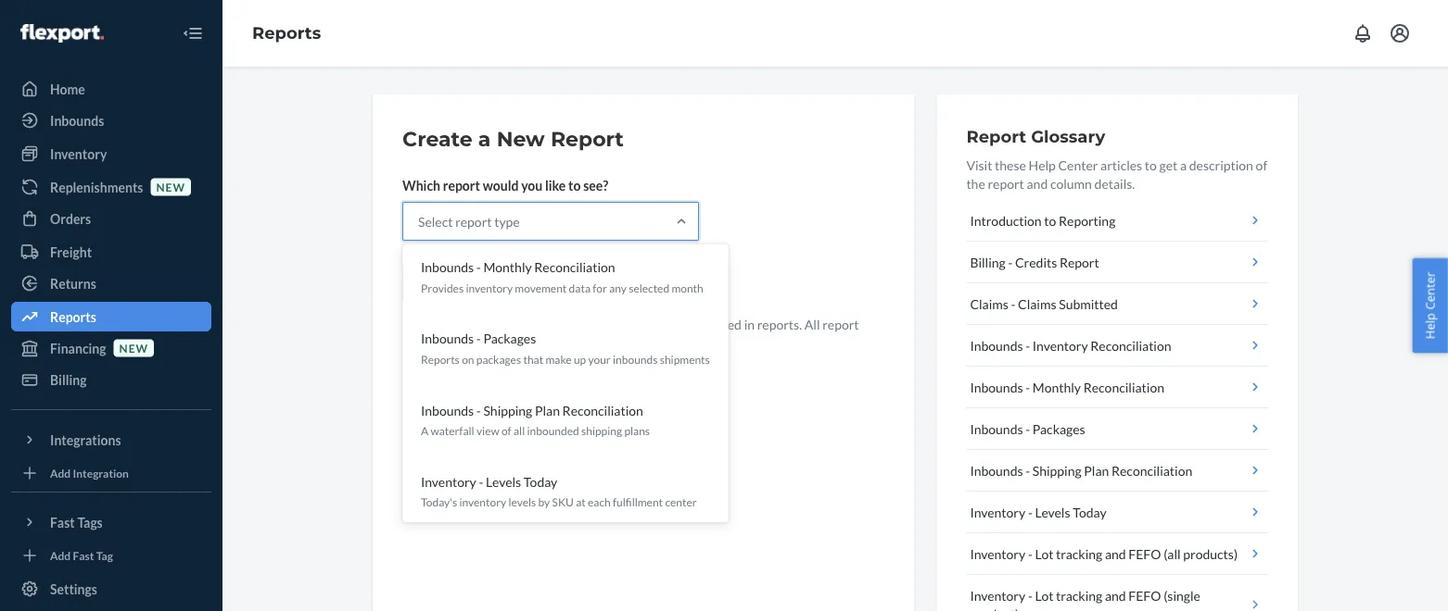 Task type: locate. For each thing, give the bounding box(es) containing it.
new for financing
[[119, 342, 148, 355]]

inbounds up 'provides'
[[421, 260, 474, 275]]

1 lot from the top
[[1035, 547, 1054, 562]]

for up time
[[544, 317, 560, 332]]

1 vertical spatial levels
[[1035, 505, 1070, 521]]

billing for billing - credits report
[[970, 254, 1006, 270]]

and inside inventory - lot tracking and fefo (single product)
[[1105, 588, 1126, 604]]

a right get
[[1180, 157, 1187, 173]]

1 vertical spatial reports link
[[11, 302, 211, 332]]

create up which
[[402, 127, 472, 152]]

2 horizontal spatial reports
[[421, 353, 460, 366]]

2 fefo from the top
[[1129, 588, 1161, 604]]

1 vertical spatial plan
[[1084, 463, 1109, 479]]

create
[[402, 127, 472, 152], [418, 274, 458, 290]]

which
[[402, 178, 440, 193]]

0 vertical spatial tracking
[[1056, 547, 1102, 562]]

inventory - lot tracking and fefo (all products) button
[[966, 534, 1268, 576]]

today inside button
[[1073, 505, 1107, 521]]

add integration
[[50, 467, 129, 480]]

levels for inventory - levels today
[[1035, 505, 1070, 521]]

- for inbounds - monthly reconciliation
[[1026, 380, 1030, 395]]

inbounds - monthly reconciliation button
[[966, 367, 1268, 409]]

today inside inventory - levels today today's inventory levels by sku at each fulfillment center
[[524, 474, 557, 490]]

1 horizontal spatial up
[[574, 353, 586, 366]]

0 horizontal spatial new
[[119, 342, 148, 355]]

home
[[50, 81, 85, 97]]

1 vertical spatial reports
[[50, 309, 96, 325]]

0 vertical spatial help
[[1029, 157, 1056, 173]]

tracking for (single
[[1056, 588, 1102, 604]]

- for inbounds - inventory reconciliation
[[1026, 338, 1030, 354]]

of right 'description'
[[1256, 157, 1267, 173]]

1 vertical spatial tracking
[[1056, 588, 1102, 604]]

report up 2
[[461, 274, 499, 290]]

0 vertical spatial of
[[1256, 157, 1267, 173]]

reconciliation for inbounds - inventory reconciliation
[[1091, 338, 1171, 354]]

inbounds inside button
[[970, 380, 1023, 395]]

get
[[1159, 157, 1178, 173]]

1 horizontal spatial reports
[[252, 23, 321, 43]]

fefo left (single
[[1129, 588, 1161, 604]]

inbounds down claims - claims submitted
[[970, 338, 1023, 354]]

1 vertical spatial packages
[[1033, 421, 1085, 437]]

1 horizontal spatial in
[[744, 317, 755, 332]]

report
[[966, 126, 1026, 146], [551, 127, 624, 152], [1060, 254, 1099, 270]]

inventory inside inventory - lot tracking and fefo (single product)
[[970, 588, 1026, 604]]

0 horizontal spatial monthly
[[483, 260, 532, 275]]

monthly up movement
[[483, 260, 532, 275]]

1 horizontal spatial billing
[[970, 254, 1006, 270]]

0 vertical spatial shipping
[[483, 403, 532, 418]]

0 horizontal spatial billing
[[50, 372, 87, 388]]

0 vertical spatial lot
[[1035, 547, 1054, 562]]

0 vertical spatial inventory
[[466, 281, 513, 295]]

create up may
[[418, 274, 458, 290]]

report up see?
[[551, 127, 624, 152]]

0 vertical spatial billing
[[970, 254, 1006, 270]]

new
[[497, 127, 545, 152]]

report down reporting
[[1060, 254, 1099, 270]]

1 vertical spatial fast
[[73, 549, 94, 563]]

1 horizontal spatial center
[[1422, 272, 1438, 310]]

1 vertical spatial center
[[1422, 272, 1438, 310]]

2 horizontal spatial new
[[563, 317, 587, 332]]

inbounds up on
[[421, 331, 474, 347]]

1 vertical spatial inventory
[[459, 496, 506, 509]]

- inside inventory - lot tracking and fefo (all products) button
[[1028, 547, 1033, 562]]

report inside create report button
[[461, 274, 499, 290]]

1 horizontal spatial claims
[[1018, 296, 1056, 312]]

inbounds down home
[[50, 113, 104, 128]]

levels down 'inbounds - shipping plan reconciliation'
[[1035, 505, 1070, 521]]

report up these
[[966, 126, 1026, 146]]

fast inside dropdown button
[[50, 515, 75, 531]]

0 vertical spatial create
[[402, 127, 472, 152]]

reconciliation inside inbounds - monthly reconciliation provides inventory movement data for any selected month
[[534, 260, 615, 275]]

lot down inventory - lot tracking and fefo (all products)
[[1035, 588, 1054, 604]]

monthly down inbounds - inventory reconciliation
[[1033, 380, 1081, 395]]

inbounds for inbounds - packages
[[970, 421, 1023, 437]]

reconciliation down inbounds - inventory reconciliation button
[[1084, 380, 1164, 395]]

shipping inside inbounds - shipping plan reconciliation a waterfall view of all inbounded shipping plans
[[483, 403, 532, 418]]

0 horizontal spatial report
[[551, 127, 624, 152]]

create report button
[[402, 263, 515, 300]]

packages inside the inbounds - packages button
[[1033, 421, 1085, 437]]

1 vertical spatial in
[[485, 335, 495, 351]]

inbounds inside inbounds - monthly reconciliation provides inventory movement data for any selected month
[[421, 260, 474, 275]]

- inside inventory - lot tracking and fefo (single product)
[[1028, 588, 1033, 604]]

like
[[545, 178, 566, 193]]

you
[[521, 178, 543, 193]]

report inside button
[[1060, 254, 1099, 270]]

add for add fast tag
[[50, 549, 71, 563]]

open notifications image
[[1352, 22, 1374, 45]]

new up billing link
[[119, 342, 148, 355]]

plan inside button
[[1084, 463, 1109, 479]]

1 horizontal spatial packages
[[1033, 421, 1085, 437]]

1 horizontal spatial of
[[1256, 157, 1267, 173]]

and down inventory - lot tracking and fefo (all products) button
[[1105, 588, 1126, 604]]

- inside inbounds - monthly reconciliation provides inventory movement data for any selected month
[[476, 260, 481, 275]]

inbounds up waterfall
[[421, 403, 474, 418]]

be
[[674, 317, 688, 332]]

0 horizontal spatial a
[[478, 127, 491, 152]]

0 horizontal spatial packages
[[483, 331, 536, 347]]

2 horizontal spatial report
[[1060, 254, 1099, 270]]

- for billing - credits report
[[1008, 254, 1013, 270]]

inbounds
[[50, 113, 104, 128], [421, 260, 474, 275], [421, 331, 474, 347], [970, 338, 1023, 354], [970, 380, 1023, 395], [421, 403, 474, 418], [970, 421, 1023, 437], [970, 463, 1023, 479]]

levels inside inventory - levels today today's inventory levels by sku at each fulfillment center
[[486, 474, 521, 490]]

may
[[414, 317, 437, 332]]

0 vertical spatial today
[[524, 474, 557, 490]]

help center
[[1422, 272, 1438, 340]]

all
[[805, 317, 820, 332]]

today up by
[[524, 474, 557, 490]]

report right all
[[823, 317, 859, 332]]

claims down credits
[[1018, 296, 1056, 312]]

fefo left (all on the right bottom
[[1129, 547, 1161, 562]]

1 horizontal spatial plan
[[1084, 463, 1109, 479]]

0 horizontal spatial help
[[1029, 157, 1056, 173]]

to left reporting
[[1044, 213, 1056, 229]]

today down 'inbounds - shipping plan reconciliation'
[[1073, 505, 1107, 521]]

0 vertical spatial levels
[[486, 474, 521, 490]]

inbounds for inbounds
[[50, 113, 104, 128]]

monthly inside inbounds - monthly reconciliation provides inventory movement data for any selected month
[[483, 260, 532, 275]]

1 horizontal spatial new
[[156, 180, 185, 194]]

1 vertical spatial help
[[1422, 313, 1438, 340]]

1 tracking from the top
[[1056, 547, 1102, 562]]

report for select report type
[[455, 214, 492, 229]]

in
[[744, 317, 755, 332], [485, 335, 495, 351]]

movement
[[515, 281, 567, 295]]

1 vertical spatial and
[[1105, 547, 1126, 562]]

billing link
[[11, 365, 211, 395]]

product)
[[970, 607, 1019, 612]]

fefo for (single
[[1129, 588, 1161, 604]]

(all
[[1164, 547, 1181, 562]]

inbounds - shipping plan reconciliation a waterfall view of all inbounded shipping plans
[[421, 403, 650, 438]]

1 vertical spatial lot
[[1035, 588, 1054, 604]]

tracking up inventory - lot tracking and fefo (single product)
[[1056, 547, 1102, 562]]

0 horizontal spatial reports
[[50, 309, 96, 325]]

1 vertical spatial billing
[[50, 372, 87, 388]]

reconciliation inside button
[[1084, 380, 1164, 395]]

0 horizontal spatial today
[[524, 474, 557, 490]]

in left the reports.
[[744, 317, 755, 332]]

report down these
[[988, 176, 1024, 191]]

- inside inbounds - monthly reconciliation button
[[1026, 380, 1030, 395]]

0 horizontal spatial levels
[[486, 474, 521, 490]]

plan up the inbounded
[[535, 403, 560, 418]]

1 horizontal spatial monthly
[[1033, 380, 1081, 395]]

inbounds - inventory reconciliation button
[[966, 325, 1268, 367]]

1 vertical spatial for
[[544, 317, 560, 332]]

today for inventory - levels today today's inventory levels by sku at each fulfillment center
[[524, 474, 557, 490]]

for left any
[[593, 281, 607, 295]]

0 horizontal spatial for
[[544, 317, 560, 332]]

- inside billing - credits report button
[[1008, 254, 1013, 270]]

0 horizontal spatial plan
[[535, 403, 560, 418]]

fefo for (all
[[1129, 547, 1161, 562]]

2 vertical spatial and
[[1105, 588, 1126, 604]]

1 vertical spatial a
[[1180, 157, 1187, 173]]

packages up packages
[[483, 331, 536, 347]]

in right are
[[485, 335, 495, 351]]

0 vertical spatial add
[[50, 467, 71, 480]]

of left all
[[502, 424, 511, 438]]

inbounds - shipping plan reconciliation button
[[966, 451, 1268, 492]]

0 horizontal spatial of
[[502, 424, 511, 438]]

tracking inside inventory - lot tracking and fefo (single product)
[[1056, 588, 1102, 604]]

new up time
[[563, 317, 587, 332]]

reconciliation down claims - claims submitted button
[[1091, 338, 1171, 354]]

add left integration
[[50, 467, 71, 480]]

sku
[[552, 496, 574, 509]]

inbounds - packages reports on packages that make up your inbounds shipments
[[421, 331, 710, 366]]

0 vertical spatial packages
[[483, 331, 536, 347]]

inbounds - packages
[[970, 421, 1085, 437]]

reconciliation up data
[[534, 260, 615, 275]]

reports inside the "inbounds - packages reports on packages that make up your inbounds shipments"
[[421, 353, 460, 366]]

1 horizontal spatial today
[[1073, 505, 1107, 521]]

waterfall
[[431, 424, 474, 438]]

open account menu image
[[1389, 22, 1411, 45]]

- inside inbounds - shipping plan reconciliation a waterfall view of all inbounded shipping plans
[[476, 403, 481, 418]]

inbounds for inbounds - shipping plan reconciliation a waterfall view of all inbounded shipping plans
[[421, 403, 474, 418]]

today for inventory - levels today
[[1073, 505, 1107, 521]]

0 vertical spatial fefo
[[1129, 547, 1161, 562]]

1 horizontal spatial shipping
[[1033, 463, 1082, 479]]

plan for inbounds - shipping plan reconciliation a waterfall view of all inbounded shipping plans
[[535, 403, 560, 418]]

2 lot from the top
[[1035, 588, 1054, 604]]

0 vertical spatial for
[[593, 281, 607, 295]]

inventory for inventory - lot tracking and fefo (single product)
[[970, 588, 1026, 604]]

billing down introduction
[[970, 254, 1006, 270]]

new up orders link
[[156, 180, 185, 194]]

- inside inventory - levels today button
[[1028, 505, 1033, 521]]

description
[[1189, 157, 1253, 173]]

to left get
[[1145, 157, 1157, 173]]

2 vertical spatial reports
[[421, 353, 460, 366]]

levels inside inventory - levels today button
[[1035, 505, 1070, 521]]

0 vertical spatial a
[[478, 127, 491, 152]]

inbounded
[[527, 424, 579, 438]]

lot down inventory - levels today
[[1035, 547, 1054, 562]]

- inside inbounds - shipping plan reconciliation button
[[1026, 463, 1030, 479]]

1 add from the top
[[50, 467, 71, 480]]

claims down billing - credits report
[[970, 296, 1009, 312]]

- for inbounds - packages reports on packages that make up your inbounds shipments
[[476, 331, 481, 347]]

0 horizontal spatial center
[[1058, 157, 1098, 173]]

report up select report type in the top left of the page
[[443, 178, 480, 193]]

to right like
[[568, 178, 581, 193]]

inventory inside inventory - levels today today's inventory levels by sku at each fulfillment center
[[421, 474, 476, 490]]

report for which report would you like to see?
[[443, 178, 480, 193]]

inventory for levels
[[459, 496, 506, 509]]

2 add from the top
[[50, 549, 71, 563]]

0 vertical spatial monthly
[[483, 260, 532, 275]]

0 horizontal spatial shipping
[[483, 403, 532, 418]]

shipping inside button
[[1033, 463, 1082, 479]]

inventory for inventory - lot tracking and fefo (all products)
[[970, 547, 1026, 562]]

to inside "button"
[[1044, 213, 1056, 229]]

packages
[[483, 331, 536, 347], [1033, 421, 1085, 437]]

plan down the inbounds - packages button
[[1084, 463, 1109, 479]]

- inside inventory - levels today today's inventory levels by sku at each fulfillment center
[[479, 474, 483, 490]]

freight
[[50, 244, 92, 260]]

it may take up to 2 hours for new information to be reflected in reports. all report time fields are in universal time (utc).
[[402, 317, 859, 351]]

inventory link
[[11, 139, 211, 169]]

hours
[[508, 317, 541, 332]]

2
[[498, 317, 506, 332]]

inventory - levels today button
[[966, 492, 1268, 534]]

report for create a new report
[[551, 127, 624, 152]]

inventory up 2
[[466, 281, 513, 295]]

1 horizontal spatial levels
[[1035, 505, 1070, 521]]

0 vertical spatial and
[[1027, 176, 1048, 191]]

articles
[[1101, 157, 1142, 173]]

1 vertical spatial shipping
[[1033, 463, 1082, 479]]

1 vertical spatial new
[[563, 317, 587, 332]]

report inside it may take up to 2 hours for new information to be reflected in reports. all report time fields are in universal time (utc).
[[823, 317, 859, 332]]

1 horizontal spatial report
[[966, 126, 1026, 146]]

billing down 'financing' on the bottom left of page
[[50, 372, 87, 388]]

inbounds - inventory reconciliation
[[970, 338, 1171, 354]]

shipping up all
[[483, 403, 532, 418]]

1 vertical spatial of
[[502, 424, 511, 438]]

2 tracking from the top
[[1056, 588, 1102, 604]]

billing - credits report
[[970, 254, 1099, 270]]

0 horizontal spatial claims
[[970, 296, 1009, 312]]

time
[[402, 335, 428, 351]]

fast
[[50, 515, 75, 531], [73, 549, 94, 563]]

0 vertical spatial up
[[467, 317, 481, 332]]

home link
[[11, 74, 211, 104]]

0 vertical spatial fast
[[50, 515, 75, 531]]

a left new in the left of the page
[[478, 127, 491, 152]]

and for inventory - lot tracking and fefo (all products)
[[1105, 547, 1126, 562]]

fast left tags
[[50, 515, 75, 531]]

levels up levels
[[486, 474, 521, 490]]

inventory - lot tracking and fefo (single product) button
[[966, 576, 1268, 612]]

0 horizontal spatial up
[[467, 317, 481, 332]]

1 horizontal spatial for
[[593, 281, 607, 295]]

packages down inbounds - monthly reconciliation
[[1033, 421, 1085, 437]]

inventory for inventory
[[50, 146, 107, 162]]

lot inside inventory - lot tracking and fefo (single product)
[[1035, 588, 1054, 604]]

center inside the visit these help center articles to get a description of the report and column details.
[[1058, 157, 1098, 173]]

1 vertical spatial monthly
[[1033, 380, 1081, 395]]

inbounds inside the "inbounds - packages reports on packages that make up your inbounds shipments"
[[421, 331, 474, 347]]

up
[[467, 317, 481, 332], [574, 353, 586, 366]]

billing inside button
[[970, 254, 1006, 270]]

packages inside the "inbounds - packages reports on packages that make up your inbounds shipments"
[[483, 331, 536, 347]]

information
[[589, 317, 657, 332]]

0 vertical spatial reports
[[252, 23, 321, 43]]

1 vertical spatial fefo
[[1129, 588, 1161, 604]]

add
[[50, 467, 71, 480], [50, 549, 71, 563]]

fast tags button
[[11, 508, 211, 538]]

fast tags
[[50, 515, 103, 531]]

2 claims from the left
[[1018, 296, 1056, 312]]

1 vertical spatial today
[[1073, 505, 1107, 521]]

up up are
[[467, 317, 481, 332]]

plan inside inbounds - shipping plan reconciliation a waterfall view of all inbounded shipping plans
[[535, 403, 560, 418]]

1 vertical spatial create
[[418, 274, 458, 290]]

2 vertical spatial new
[[119, 342, 148, 355]]

report for create report
[[461, 274, 499, 290]]

lot for inventory - lot tracking and fefo (single product)
[[1035, 588, 1054, 604]]

0 vertical spatial plan
[[535, 403, 560, 418]]

1 vertical spatial up
[[574, 353, 586, 366]]

add fast tag
[[50, 549, 113, 563]]

0 vertical spatial new
[[156, 180, 185, 194]]

- inside the inbounds - packages button
[[1026, 421, 1030, 437]]

reconciliation for inbounds - monthly reconciliation
[[1084, 380, 1164, 395]]

inventory inside inventory - levels today today's inventory levels by sku at each fulfillment center
[[459, 496, 506, 509]]

inbounds - shipping plan reconciliation
[[970, 463, 1192, 479]]

packages for inbounds - packages reports on packages that make up your inbounds shipments
[[483, 331, 536, 347]]

- inside claims - claims submitted button
[[1011, 296, 1016, 312]]

1 horizontal spatial help
[[1422, 313, 1438, 340]]

fulfillment
[[613, 496, 663, 509]]

fefo inside inventory - lot tracking and fefo (single product)
[[1129, 588, 1161, 604]]

inbounds inside inbounds - shipping plan reconciliation a waterfall view of all inbounded shipping plans
[[421, 403, 474, 418]]

- inside inbounds - inventory reconciliation button
[[1026, 338, 1030, 354]]

for inside inbounds - monthly reconciliation provides inventory movement data for any selected month
[[593, 281, 607, 295]]

create inside button
[[418, 274, 458, 290]]

- for inbounds - packages
[[1026, 421, 1030, 437]]

1 vertical spatial add
[[50, 549, 71, 563]]

that
[[523, 353, 543, 366]]

inventory inside inbounds - monthly reconciliation provides inventory movement data for any selected month
[[466, 281, 513, 295]]

inventory for monthly
[[466, 281, 513, 295]]

these
[[995, 157, 1026, 173]]

1 fefo from the top
[[1129, 547, 1161, 562]]

billing for billing
[[50, 372, 87, 388]]

1 horizontal spatial reports link
[[252, 23, 321, 43]]

inbounds - packages button
[[966, 409, 1268, 451]]

inventory left levels
[[459, 496, 506, 509]]

inbounds down the inbounds - packages
[[970, 463, 1023, 479]]

claims
[[970, 296, 1009, 312], [1018, 296, 1056, 312]]

fast left tag
[[73, 549, 94, 563]]

inbounds up the inbounds - packages
[[970, 380, 1023, 395]]

inbounds down inbounds - monthly reconciliation
[[970, 421, 1023, 437]]

reconciliation
[[534, 260, 615, 275], [1091, 338, 1171, 354], [1084, 380, 1164, 395], [562, 403, 643, 418], [1112, 463, 1192, 479]]

0 vertical spatial center
[[1058, 157, 1098, 173]]

report left type
[[455, 214, 492, 229]]

up left your
[[574, 353, 586, 366]]

- for inbounds - monthly reconciliation provides inventory movement data for any selected month
[[476, 260, 481, 275]]

reconciliation inside inbounds - shipping plan reconciliation a waterfall view of all inbounded shipping plans
[[562, 403, 643, 418]]

reconciliation up shipping
[[562, 403, 643, 418]]

- for inventory - lot tracking and fefo (single product)
[[1028, 588, 1033, 604]]

- inside the "inbounds - packages reports on packages that make up your inbounds shipments"
[[476, 331, 481, 347]]

today
[[524, 474, 557, 490], [1073, 505, 1107, 521]]

-
[[1008, 254, 1013, 270], [476, 260, 481, 275], [1011, 296, 1016, 312], [476, 331, 481, 347], [1026, 338, 1030, 354], [1026, 380, 1030, 395], [476, 403, 481, 418], [1026, 421, 1030, 437], [1026, 463, 1030, 479], [479, 474, 483, 490], [1028, 505, 1033, 521], [1028, 547, 1033, 562], [1028, 588, 1033, 604]]

center
[[1058, 157, 1098, 173], [1422, 272, 1438, 310]]

and left column
[[1027, 176, 1048, 191]]

add up settings
[[50, 549, 71, 563]]

shipping
[[581, 424, 622, 438]]

new
[[156, 180, 185, 194], [563, 317, 587, 332], [119, 342, 148, 355]]

fast inside 'link'
[[73, 549, 94, 563]]

1 horizontal spatial a
[[1180, 157, 1187, 173]]

shipping up inventory - levels today
[[1033, 463, 1082, 479]]

and up inventory - lot tracking and fefo (single product) button
[[1105, 547, 1126, 562]]

tracking down inventory - lot tracking and fefo (all products)
[[1056, 588, 1102, 604]]

monthly inside inbounds - monthly reconciliation button
[[1033, 380, 1081, 395]]



Task type: vqa. For each thing, say whether or not it's contained in the screenshot.


Task type: describe. For each thing, give the bounding box(es) containing it.
credits
[[1015, 254, 1057, 270]]

0 vertical spatial reports link
[[252, 23, 321, 43]]

plans
[[624, 424, 650, 438]]

returns link
[[11, 269, 211, 299]]

claims - claims submitted button
[[966, 284, 1268, 325]]

for inside it may take up to 2 hours for new information to be reflected in reports. all report time fields are in universal time (utc).
[[544, 317, 560, 332]]

claims - claims submitted
[[970, 296, 1118, 312]]

settings
[[50, 582, 97, 598]]

reflected
[[690, 317, 742, 332]]

of inside inbounds - shipping plan reconciliation a waterfall view of all inbounded shipping plans
[[502, 424, 511, 438]]

- for claims - claims submitted
[[1011, 296, 1016, 312]]

inbounds - monthly reconciliation
[[970, 380, 1164, 395]]

by
[[538, 496, 550, 509]]

view
[[476, 424, 499, 438]]

add integration link
[[11, 463, 211, 485]]

universal
[[498, 335, 552, 351]]

fields
[[430, 335, 461, 351]]

monthly for inbounds - monthly reconciliation provides inventory movement data for any selected month
[[483, 260, 532, 275]]

0 vertical spatial in
[[744, 317, 755, 332]]

shipping for inbounds - shipping plan reconciliation a waterfall view of all inbounded shipping plans
[[483, 403, 532, 418]]

up inside it may take up to 2 hours for new information to be reflected in reports. all report time fields are in universal time (utc).
[[467, 317, 481, 332]]

integrations
[[50, 432, 121, 448]]

- for inbounds - shipping plan reconciliation
[[1026, 463, 1030, 479]]

inventory - lot tracking and fefo (single product)
[[970, 588, 1200, 612]]

your
[[588, 353, 611, 366]]

take
[[440, 317, 465, 332]]

inventory for inventory - levels today today's inventory levels by sku at each fulfillment center
[[421, 474, 476, 490]]

levels for inventory - levels today today's inventory levels by sku at each fulfillment center
[[486, 474, 521, 490]]

the
[[966, 176, 985, 191]]

orders link
[[11, 204, 211, 234]]

shipping for inbounds - shipping plan reconciliation
[[1033, 463, 1082, 479]]

report glossary
[[966, 126, 1105, 146]]

tags
[[77, 515, 103, 531]]

plan for inbounds - shipping plan reconciliation
[[1084, 463, 1109, 479]]

select
[[418, 214, 453, 229]]

orders
[[50, 211, 91, 227]]

freight link
[[11, 237, 211, 267]]

up inside the "inbounds - packages reports on packages that make up your inbounds shipments"
[[574, 353, 586, 366]]

help center button
[[1412, 258, 1448, 354]]

settings link
[[11, 575, 211, 604]]

each
[[588, 496, 611, 509]]

glossary
[[1031, 126, 1105, 146]]

visit these help center articles to get a description of the report and column details.
[[966, 157, 1267, 191]]

reconciliation for inbounds - monthly reconciliation provides inventory movement data for any selected month
[[534, 260, 615, 275]]

to inside the visit these help center articles to get a description of the report and column details.
[[1145, 157, 1157, 173]]

help inside help center button
[[1422, 313, 1438, 340]]

center
[[665, 496, 697, 509]]

monthly for inbounds - monthly reconciliation
[[1033, 380, 1081, 395]]

- for inbounds - shipping plan reconciliation a waterfall view of all inbounded shipping plans
[[476, 403, 481, 418]]

selected
[[629, 281, 669, 295]]

1 claims from the left
[[970, 296, 1009, 312]]

new inside it may take up to 2 hours for new information to be reflected in reports. all report time fields are in universal time (utc).
[[563, 317, 587, 332]]

report for billing - credits report
[[1060, 254, 1099, 270]]

inventory - levels today today's inventory levels by sku at each fulfillment center
[[421, 474, 697, 509]]

tracking for (all
[[1056, 547, 1102, 562]]

center inside button
[[1422, 272, 1438, 310]]

add fast tag link
[[11, 545, 211, 567]]

visit
[[966, 157, 992, 173]]

financing
[[50, 341, 106, 356]]

billing - credits report button
[[966, 242, 1268, 284]]

inventory - levels today
[[970, 505, 1107, 521]]

today's
[[421, 496, 457, 509]]

- for inventory - levels today today's inventory levels by sku at each fulfillment center
[[479, 474, 483, 490]]

close navigation image
[[182, 22, 204, 45]]

inbounds for inbounds - inventory reconciliation
[[970, 338, 1023, 354]]

submitted
[[1059, 296, 1118, 312]]

any
[[609, 281, 627, 295]]

0 horizontal spatial in
[[485, 335, 495, 351]]

reports.
[[757, 317, 802, 332]]

inbounds
[[613, 353, 658, 366]]

inbounds for inbounds - shipping plan reconciliation
[[970, 463, 1023, 479]]

type
[[494, 214, 520, 229]]

packages for inbounds - packages
[[1033, 421, 1085, 437]]

and for inventory - lot tracking and fefo (single product)
[[1105, 588, 1126, 604]]

products)
[[1183, 547, 1238, 562]]

lot for inventory - lot tracking and fefo (all products)
[[1035, 547, 1054, 562]]

data
[[569, 281, 591, 295]]

column
[[1050, 176, 1092, 191]]

introduction to reporting button
[[966, 200, 1268, 242]]

packages
[[476, 353, 521, 366]]

replenishments
[[50, 179, 143, 195]]

integrations button
[[11, 426, 211, 455]]

on
[[462, 353, 474, 366]]

create for create a new report
[[402, 127, 472, 152]]

0 horizontal spatial reports link
[[11, 302, 211, 332]]

returns
[[50, 276, 96, 292]]

reporting
[[1059, 213, 1116, 229]]

add for add integration
[[50, 467, 71, 480]]

create report
[[418, 274, 499, 290]]

help inside the visit these help center articles to get a description of the report and column details.
[[1029, 157, 1056, 173]]

of inside the visit these help center articles to get a description of the report and column details.
[[1256, 157, 1267, 173]]

all
[[514, 424, 525, 438]]

which report would you like to see?
[[402, 178, 608, 193]]

create for create report
[[418, 274, 458, 290]]

a inside the visit these help center articles to get a description of the report and column details.
[[1180, 157, 1187, 173]]

details.
[[1095, 176, 1135, 191]]

(single
[[1164, 588, 1200, 604]]

inbounds for inbounds - monthly reconciliation provides inventory movement data for any selected month
[[421, 260, 474, 275]]

new for replenishments
[[156, 180, 185, 194]]

would
[[483, 178, 519, 193]]

to left the be
[[659, 317, 671, 332]]

make
[[546, 353, 572, 366]]

to left 2
[[484, 317, 496, 332]]

time
[[554, 335, 583, 351]]

and inside the visit these help center articles to get a description of the report and column details.
[[1027, 176, 1048, 191]]

a
[[421, 424, 428, 438]]

- for inventory - levels today
[[1028, 505, 1033, 521]]

integration
[[73, 467, 129, 480]]

inbounds link
[[11, 106, 211, 135]]

- for inventory - lot tracking and fefo (all products)
[[1028, 547, 1033, 562]]

it
[[402, 317, 411, 332]]

inbounds for inbounds - packages reports on packages that make up your inbounds shipments
[[421, 331, 474, 347]]

inbounds - monthly reconciliation provides inventory movement data for any selected month
[[421, 260, 703, 295]]

report inside the visit these help center articles to get a description of the report and column details.
[[988, 176, 1024, 191]]

inventory for inventory - levels today
[[970, 505, 1026, 521]]

inbounds for inbounds - monthly reconciliation
[[970, 380, 1023, 395]]

flexport logo image
[[20, 24, 104, 43]]

(utc).
[[585, 335, 621, 351]]

reconciliation down the inbounds - packages button
[[1112, 463, 1192, 479]]



